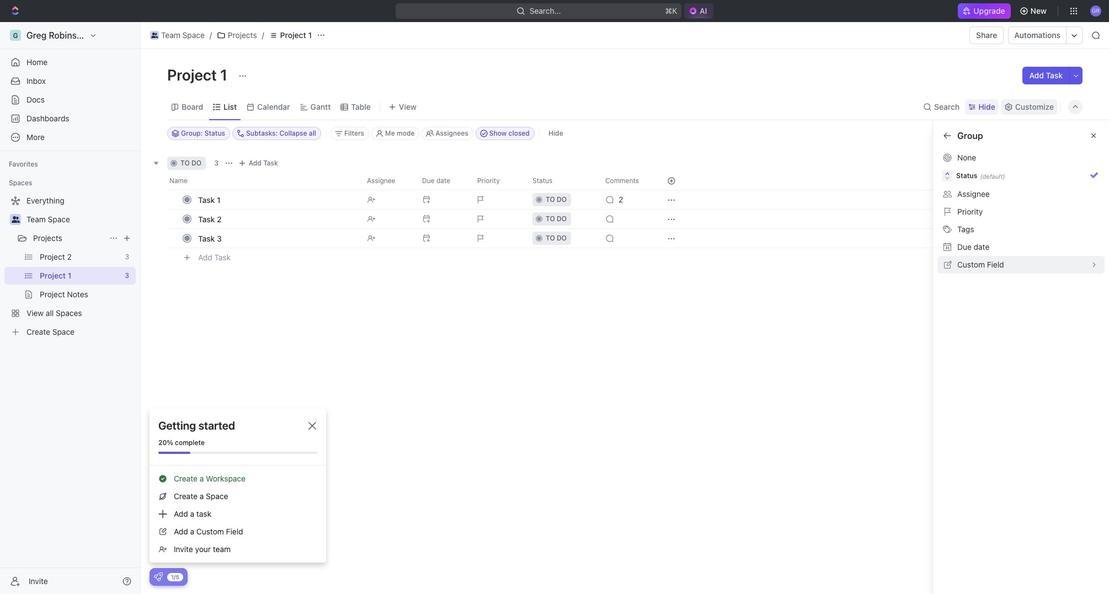 Task type: locate. For each thing, give the bounding box(es) containing it.
date inside button
[[974, 242, 990, 252]]

3 to do button from the top
[[526, 228, 599, 248]]

0 vertical spatial date
[[437, 177, 450, 185]]

1 horizontal spatial /
[[262, 30, 264, 40]]

due inside dropdown button
[[422, 177, 435, 185]]

greg robinson's workspace
[[26, 30, 142, 40]]

status (default)
[[956, 172, 1005, 180]]

projects
[[228, 30, 257, 40], [33, 233, 62, 243]]

1 vertical spatial date
[[974, 242, 990, 252]]

add a custom field
[[174, 527, 243, 536]]

0 vertical spatial due
[[422, 177, 435, 185]]

due date right assignee dropdown button
[[422, 177, 450, 185]]

1 vertical spatial more
[[958, 193, 976, 202]]

0 horizontal spatial invite
[[29, 576, 48, 586]]

projects link
[[214, 29, 260, 42], [33, 230, 105, 247]]

0 vertical spatial priority
[[477, 177, 500, 185]]

automations
[[1015, 30, 1061, 40]]

priority right due date dropdown button
[[477, 177, 500, 185]]

gantt link
[[308, 99, 331, 115]]

1 vertical spatial project 1
[[167, 66, 231, 84]]

add task
[[1030, 71, 1063, 80], [249, 159, 278, 167], [198, 253, 231, 262]]

to do button for ‎task 1
[[526, 190, 599, 210]]

more for more settings
[[958, 193, 976, 202]]

group up none
[[958, 131, 983, 141]]

2 vertical spatial add task
[[198, 253, 231, 262]]

invite inside sidebar navigation
[[29, 576, 48, 586]]

1 vertical spatial due
[[958, 242, 972, 252]]

assignee inside button
[[958, 189, 990, 199]]

0 horizontal spatial customize
[[944, 131, 989, 141]]

0 vertical spatial team
[[161, 30, 180, 40]]

0 horizontal spatial /
[[210, 30, 212, 40]]

0 vertical spatial add task
[[1030, 71, 1063, 80]]

date up custom field
[[974, 242, 990, 252]]

field up team
[[226, 527, 243, 536]]

assignee inside dropdown button
[[367, 177, 395, 185]]

1 vertical spatial spaces
[[56, 309, 82, 318]]

1 vertical spatial team space link
[[26, 211, 134, 228]]

invite for invite your team
[[174, 545, 193, 554]]

hide
[[979, 102, 996, 111], [549, 129, 563, 137]]

1 / from the left
[[210, 30, 212, 40]]

2 inside ‎task 2 link
[[217, 214, 222, 224]]

date inside dropdown button
[[437, 177, 450, 185]]

date down assignees button
[[437, 177, 450, 185]]

inbox link
[[4, 72, 136, 90]]

0 vertical spatial more
[[26, 132, 45, 142]]

to do button for task 3
[[526, 228, 599, 248]]

task down task 3
[[214, 253, 231, 262]]

1 horizontal spatial hide
[[979, 102, 996, 111]]

a up create a space
[[200, 474, 204, 483]]

0 horizontal spatial team space link
[[26, 211, 134, 228]]

a up the task
[[200, 492, 204, 501]]

filters
[[344, 129, 364, 137]]

2 horizontal spatial 2
[[619, 195, 623, 204]]

(default)
[[980, 172, 1005, 180]]

0 horizontal spatial add task
[[198, 253, 231, 262]]

tree
[[4, 192, 136, 341]]

2 to do button from the top
[[526, 209, 599, 229]]

0 vertical spatial customize
[[1015, 102, 1054, 111]]

0 horizontal spatial priority
[[477, 177, 500, 185]]

to do
[[180, 159, 202, 167], [546, 195, 567, 204], [546, 215, 567, 223], [546, 234, 567, 242]]

1 horizontal spatial date
[[974, 242, 990, 252]]

to
[[180, 159, 190, 167], [546, 195, 555, 204], [546, 215, 555, 223], [546, 234, 555, 242]]

2 up task 3
[[217, 214, 222, 224]]

view inside button
[[399, 102, 417, 111]]

custom inside dropdown button
[[958, 260, 985, 269]]

favorites
[[9, 160, 38, 168]]

create a workspace
[[174, 474, 246, 483]]

more down dashboards
[[26, 132, 45, 142]]

customize up none
[[944, 131, 989, 141]]

table link
[[349, 99, 371, 115]]

0 vertical spatial ‎task
[[198, 195, 215, 204]]

to do button
[[526, 190, 599, 210], [526, 209, 599, 229], [526, 228, 599, 248]]

project notes link
[[40, 286, 134, 304]]

add down add a task
[[174, 527, 188, 536]]

0 horizontal spatial more
[[26, 132, 45, 142]]

a
[[200, 474, 204, 483], [200, 492, 204, 501], [190, 509, 194, 519], [190, 527, 194, 536]]

show closed
[[489, 129, 530, 137]]

3 inside 'link'
[[217, 234, 222, 243]]

create space
[[26, 327, 75, 337]]

0 vertical spatial invite
[[174, 545, 193, 554]]

add task up the customize button
[[1030, 71, 1063, 80]]

assignee button
[[360, 172, 416, 190]]

0 horizontal spatial project 1 link
[[40, 267, 120, 285]]

1 vertical spatial workspace
[[206, 474, 246, 483]]

add task down task 3
[[198, 253, 231, 262]]

2 ‎task from the top
[[198, 214, 215, 224]]

more settings
[[958, 193, 1006, 202]]

2 down comments
[[619, 195, 623, 204]]

workspace inside sidebar navigation
[[96, 30, 142, 40]]

1 horizontal spatial team
[[161, 30, 180, 40]]

0 horizontal spatial assignee
[[367, 177, 395, 185]]

board link
[[179, 99, 203, 115]]

0 vertical spatial all
[[309, 129, 316, 137]]

view up mode
[[399, 102, 417, 111]]

customize inside button
[[1015, 102, 1054, 111]]

1 horizontal spatial user group image
[[151, 33, 158, 38]]

name button
[[167, 172, 360, 190]]

1 vertical spatial create
[[174, 474, 198, 483]]

‎task 2 link
[[195, 211, 358, 227]]

1 vertical spatial view
[[26, 309, 44, 318]]

home link
[[4, 54, 136, 71]]

0 horizontal spatial 2
[[67, 252, 72, 262]]

invite
[[174, 545, 193, 554], [29, 576, 48, 586]]

0 vertical spatial custom
[[958, 260, 985, 269]]

add left the task
[[174, 509, 188, 519]]

/
[[210, 30, 212, 40], [262, 30, 264, 40]]

0 horizontal spatial date
[[437, 177, 450, 185]]

1 vertical spatial all
[[46, 309, 54, 318]]

subtasks: collapse all
[[246, 129, 316, 137]]

‎task for ‎task 2
[[198, 214, 215, 224]]

priority button
[[471, 172, 526, 190]]

list right board
[[224, 102, 237, 111]]

0 vertical spatial create
[[26, 327, 50, 337]]

due right assignee dropdown button
[[422, 177, 435, 185]]

priority up tags
[[958, 207, 983, 216]]

‎task up ‎task 2
[[198, 195, 215, 204]]

1 vertical spatial group
[[958, 255, 979, 264]]

view up create space
[[26, 309, 44, 318]]

2 up project notes
[[67, 252, 72, 262]]

task inside task 3 'link'
[[198, 234, 215, 243]]

view for view
[[399, 102, 417, 111]]

1 horizontal spatial assignee
[[958, 189, 990, 199]]

0 horizontal spatial due date
[[422, 177, 450, 185]]

add
[[1030, 71, 1044, 80], [249, 159, 262, 167], [198, 253, 212, 262], [174, 509, 188, 519], [174, 527, 188, 536]]

show closed button
[[476, 127, 535, 140]]

1 horizontal spatial team space
[[161, 30, 205, 40]]

custom field button
[[940, 256, 1103, 274]]

due down tags
[[958, 242, 972, 252]]

0 vertical spatial field
[[987, 260, 1004, 269]]

‎task inside 'link'
[[198, 195, 215, 204]]

all right collapse
[[309, 129, 316, 137]]

date
[[437, 177, 450, 185], [974, 242, 990, 252]]

hide inside dropdown button
[[979, 102, 996, 111]]

due date button
[[416, 172, 471, 190]]

a for custom
[[190, 527, 194, 536]]

more down list options
[[958, 193, 976, 202]]

0 horizontal spatial all
[[46, 309, 54, 318]]

2 vertical spatial project 1
[[40, 271, 71, 280]]

add task button up the customize button
[[1023, 67, 1070, 84]]

space
[[182, 30, 205, 40], [48, 215, 70, 224], [52, 327, 75, 337], [206, 492, 228, 501]]

‎task down ‎task 1
[[198, 214, 215, 224]]

add up name dropdown button
[[249, 159, 262, 167]]

group
[[958, 131, 983, 141], [958, 255, 979, 264]]

Search tasks... text field
[[972, 125, 1082, 142]]

2 button
[[599, 190, 654, 210]]

workspace right robinson's
[[96, 30, 142, 40]]

all up create space
[[46, 309, 54, 318]]

0 horizontal spatial workspace
[[96, 30, 142, 40]]

2 for project 2
[[67, 252, 72, 262]]

project 1 link
[[266, 29, 315, 42], [40, 267, 120, 285]]

project 1 inside tree
[[40, 271, 71, 280]]

assignees button
[[422, 127, 473, 140]]

hide up customize list
[[979, 102, 996, 111]]

1
[[308, 30, 312, 40], [220, 66, 228, 84], [217, 195, 221, 204], [68, 271, 71, 280]]

2 vertical spatial create
[[174, 492, 198, 501]]

list inside button
[[958, 175, 970, 184]]

1 ‎task from the top
[[198, 195, 215, 204]]

1 vertical spatial projects link
[[33, 230, 105, 247]]

0 horizontal spatial projects
[[33, 233, 62, 243]]

add task up name dropdown button
[[249, 159, 278, 167]]

add task button
[[1023, 67, 1070, 84], [236, 157, 282, 170], [193, 251, 235, 264]]

gr button
[[1087, 2, 1105, 20]]

list
[[224, 102, 237, 111], [991, 131, 1006, 141], [958, 153, 970, 162], [958, 175, 970, 184]]

user group image
[[151, 33, 158, 38], [11, 216, 20, 223]]

group down tags
[[958, 255, 979, 264]]

0 horizontal spatial due
[[422, 177, 435, 185]]

priority inside dropdown button
[[477, 177, 500, 185]]

create for create space
[[26, 327, 50, 337]]

0 vertical spatial view
[[399, 102, 417, 111]]

workspace up create a space
[[206, 474, 246, 483]]

due
[[422, 177, 435, 185], [958, 242, 972, 252]]

name
[[169, 177, 188, 185]]

new
[[1031, 6, 1047, 15]]

workspace
[[96, 30, 142, 40], [206, 474, 246, 483]]

assignee down me
[[367, 177, 395, 185]]

automations button
[[1009, 27, 1066, 44]]

custom down the task
[[196, 527, 224, 536]]

more inside dropdown button
[[26, 132, 45, 142]]

3
[[214, 159, 218, 167], [217, 234, 222, 243], [125, 253, 129, 261], [125, 272, 129, 280]]

0 horizontal spatial view
[[26, 309, 44, 318]]

greg robinson's workspace, , element
[[10, 30, 21, 41]]

started
[[199, 419, 235, 432]]

status
[[205, 129, 225, 137], [956, 172, 978, 180], [533, 177, 553, 185], [1067, 256, 1087, 264]]

view inside sidebar navigation
[[26, 309, 44, 318]]

tree containing everything
[[4, 192, 136, 341]]

assignee down list options
[[958, 189, 990, 199]]

spaces down favorites button
[[9, 179, 32, 187]]

1 horizontal spatial due date
[[958, 242, 990, 252]]

0 horizontal spatial custom
[[196, 527, 224, 536]]

customize
[[1015, 102, 1054, 111], [944, 131, 989, 141]]

0 vertical spatial due date
[[422, 177, 450, 185]]

0 vertical spatial hide
[[979, 102, 996, 111]]

0 vertical spatial projects link
[[214, 29, 260, 42]]

1 to do button from the top
[[526, 190, 599, 210]]

1 horizontal spatial priority
[[958, 207, 983, 216]]

create inside tree
[[26, 327, 50, 337]]

create up create a space
[[174, 474, 198, 483]]

project notes
[[40, 290, 88, 299]]

home
[[26, 57, 48, 67]]

0 vertical spatial group
[[958, 131, 983, 141]]

a down add a task
[[190, 527, 194, 536]]

options
[[972, 175, 999, 184]]

task
[[1046, 71, 1063, 80], [263, 159, 278, 167], [198, 234, 215, 243], [214, 253, 231, 262]]

2 for ‎task 2
[[217, 214, 222, 224]]

custom down tags
[[958, 260, 985, 269]]

1 vertical spatial invite
[[29, 576, 48, 586]]

1 vertical spatial user group image
[[11, 216, 20, 223]]

1 vertical spatial ‎task
[[198, 214, 215, 224]]

none
[[958, 153, 976, 162]]

1 horizontal spatial due
[[958, 242, 972, 252]]

1 horizontal spatial workspace
[[206, 474, 246, 483]]

customize for customize list
[[944, 131, 989, 141]]

1 vertical spatial team
[[26, 215, 46, 224]]

0 horizontal spatial project 1
[[40, 271, 71, 280]]

1 vertical spatial customize
[[944, 131, 989, 141]]

3 down ‎task 2
[[217, 234, 222, 243]]

view
[[399, 102, 417, 111], [26, 309, 44, 318]]

2 inside project 2 link
[[67, 252, 72, 262]]

‎task 1 link
[[195, 192, 358, 208]]

0 horizontal spatial team
[[26, 215, 46, 224]]

1 horizontal spatial custom
[[958, 260, 985, 269]]

calendar link
[[255, 99, 290, 115]]

0 vertical spatial projects
[[228, 30, 257, 40]]

more button
[[4, 129, 136, 146]]

1 inside 'link'
[[217, 195, 221, 204]]

spaces up create space link
[[56, 309, 82, 318]]

none button
[[940, 149, 1103, 167]]

team inside tree
[[26, 215, 46, 224]]

field
[[987, 260, 1004, 269], [226, 527, 243, 536]]

dashboards
[[26, 114, 69, 123]]

1 vertical spatial projects
[[33, 233, 62, 243]]

projects inside tree
[[33, 233, 62, 243]]

field down due date button
[[987, 260, 1004, 269]]

3 right project 2 link
[[125, 253, 129, 261]]

status inside dropdown button
[[533, 177, 553, 185]]

due date inside dropdown button
[[422, 177, 450, 185]]

0 vertical spatial 2
[[619, 195, 623, 204]]

1 vertical spatial custom
[[196, 527, 224, 536]]

create down view all spaces
[[26, 327, 50, 337]]

1 vertical spatial assignee
[[958, 189, 990, 199]]

a for task
[[190, 509, 194, 519]]

hide right closed
[[549, 129, 563, 137]]

task down ‎task 2
[[198, 234, 215, 243]]

onboarding checklist button element
[[154, 573, 163, 582]]

docs
[[26, 95, 45, 104]]

1 horizontal spatial invite
[[174, 545, 193, 554]]

0 vertical spatial team space
[[161, 30, 205, 40]]

1 horizontal spatial customize
[[1015, 102, 1054, 111]]

2 horizontal spatial project 1
[[280, 30, 312, 40]]

project inside project 2 link
[[40, 252, 65, 262]]

1 vertical spatial priority
[[958, 207, 983, 216]]

share
[[976, 30, 997, 40]]

custom
[[958, 260, 985, 269], [196, 527, 224, 536]]

0 vertical spatial assignee
[[367, 177, 395, 185]]

1 horizontal spatial more
[[958, 193, 976, 202]]

list down customize list
[[958, 153, 970, 162]]

a left the task
[[190, 509, 194, 519]]

add task button up name dropdown button
[[236, 157, 282, 170]]

0 vertical spatial user group image
[[151, 33, 158, 38]]

0 horizontal spatial hide
[[549, 129, 563, 137]]

do for ‎task 1
[[557, 195, 567, 204]]

due date
[[422, 177, 450, 185], [958, 242, 990, 252]]

0 horizontal spatial user group image
[[11, 216, 20, 223]]

create up add a task
[[174, 492, 198, 501]]

add task button down task 3
[[193, 251, 235, 264]]

all
[[309, 129, 316, 137], [46, 309, 54, 318]]

0 vertical spatial project 1
[[280, 30, 312, 40]]

add task for bottom 'add task' button
[[198, 253, 231, 262]]

1 vertical spatial field
[[226, 527, 243, 536]]

settings
[[978, 193, 1006, 202]]

1 vertical spatial 2
[[217, 214, 222, 224]]

due date up custom field
[[958, 242, 990, 252]]

list up none button
[[991, 131, 1006, 141]]

due inside button
[[958, 242, 972, 252]]

more inside button
[[958, 193, 976, 202]]

customize up search tasks... text field
[[1015, 102, 1054, 111]]

0 vertical spatial workspace
[[96, 30, 142, 40]]

comments
[[605, 177, 639, 185]]

list left options
[[958, 175, 970, 184]]

priority
[[477, 177, 500, 185], [958, 207, 983, 216]]

1 inside tree
[[68, 271, 71, 280]]



Task type: vqa. For each thing, say whether or not it's contained in the screenshot.
checkbox
no



Task type: describe. For each thing, give the bounding box(es) containing it.
custom field
[[958, 260, 1004, 269]]

ai button
[[684, 3, 714, 19]]

notes
[[67, 290, 88, 299]]

0 horizontal spatial field
[[226, 527, 243, 536]]

1 horizontal spatial all
[[309, 129, 316, 137]]

user group image inside tree
[[11, 216, 20, 223]]

everything link
[[4, 192, 134, 210]]

add up the customize button
[[1030, 71, 1044, 80]]

invite for invite
[[29, 576, 48, 586]]

me
[[385, 129, 395, 137]]

assignee button
[[940, 185, 1103, 203]]

me mode
[[385, 129, 415, 137]]

customize button
[[1001, 99, 1057, 115]]

your
[[195, 545, 211, 554]]

view for view all spaces
[[26, 309, 44, 318]]

mode
[[397, 129, 415, 137]]

add task for 'add task' button to the top
[[1030, 71, 1063, 80]]

board
[[182, 102, 203, 111]]

onboarding checklist button image
[[154, 573, 163, 582]]

close image
[[309, 422, 316, 430]]

new button
[[1015, 2, 1054, 20]]

3 up project notes link
[[125, 272, 129, 280]]

task up the customize button
[[1046, 71, 1063, 80]]

1/5
[[171, 574, 179, 580]]

team
[[213, 545, 231, 554]]

more for more
[[26, 132, 45, 142]]

list link
[[221, 99, 237, 115]]

show
[[489, 129, 507, 137]]

0 horizontal spatial projects link
[[33, 230, 105, 247]]

0 vertical spatial spaces
[[9, 179, 32, 187]]

task up name dropdown button
[[263, 159, 278, 167]]

hide button
[[965, 99, 999, 115]]

greg
[[26, 30, 46, 40]]

all inside tree
[[46, 309, 54, 318]]

list options
[[958, 175, 999, 184]]

‎task 2
[[198, 214, 222, 224]]

customize for customize
[[1015, 102, 1054, 111]]

0 vertical spatial project 1 link
[[266, 29, 315, 42]]

collapse
[[280, 129, 307, 137]]

1 horizontal spatial team space link
[[147, 29, 207, 42]]

2 group from the top
[[958, 255, 979, 264]]

favorites button
[[4, 158, 42, 171]]

to for ‎task 1
[[546, 195, 555, 204]]

to do button for ‎task 2
[[526, 209, 599, 229]]

2 inside dropdown button
[[619, 195, 623, 204]]

do for task 3
[[557, 234, 567, 242]]

status button
[[526, 172, 599, 190]]

2 vertical spatial add task button
[[193, 251, 235, 264]]

search...
[[529, 6, 561, 15]]

comments button
[[599, 172, 654, 190]]

‎task for ‎task 1
[[198, 195, 215, 204]]

docs link
[[4, 91, 136, 109]]

gantt
[[311, 102, 331, 111]]

priority inside button
[[958, 207, 983, 216]]

1 group from the top
[[958, 131, 983, 141]]

1 horizontal spatial projects link
[[214, 29, 260, 42]]

invite your team
[[174, 545, 231, 554]]

1 horizontal spatial add task
[[249, 159, 278, 167]]

task
[[196, 509, 211, 519]]

due date inside button
[[958, 242, 990, 252]]

subtasks:
[[246, 129, 278, 137]]

spaces inside tree
[[56, 309, 82, 318]]

filters button
[[331, 127, 369, 140]]

customize list
[[944, 131, 1006, 141]]

1 horizontal spatial project 1
[[167, 66, 231, 84]]

group: status
[[181, 129, 225, 137]]

hide button
[[544, 127, 568, 140]]

priority button
[[940, 203, 1103, 221]]

1 vertical spatial project 1 link
[[40, 267, 120, 285]]

create for create a space
[[174, 492, 198, 501]]

20%
[[158, 439, 173, 447]]

ai
[[700, 6, 707, 15]]

field inside dropdown button
[[987, 260, 1004, 269]]

view button
[[385, 94, 421, 120]]

getting started
[[158, 419, 235, 432]]

create space link
[[4, 323, 134, 341]]

to do for ‎task 2
[[546, 215, 567, 223]]

me mode button
[[371, 127, 420, 140]]

1 vertical spatial add task button
[[236, 157, 282, 170]]

upgrade
[[974, 6, 1005, 15]]

0 vertical spatial add task button
[[1023, 67, 1070, 84]]

do for ‎task 2
[[557, 215, 567, 223]]

view all spaces link
[[4, 305, 134, 322]]

g
[[13, 31, 18, 39]]

3 down group: status
[[214, 159, 218, 167]]

due date button
[[940, 238, 1103, 256]]

⌘k
[[665, 6, 677, 15]]

search
[[934, 102, 960, 111]]

‎task 1
[[198, 195, 221, 204]]

add down task 3
[[198, 253, 212, 262]]

group:
[[181, 129, 203, 137]]

more settings button
[[940, 189, 1103, 206]]

to do for ‎task 1
[[546, 195, 567, 204]]

team space inside tree
[[26, 215, 70, 224]]

share button
[[970, 26, 1004, 44]]

2 / from the left
[[262, 30, 264, 40]]

project 2 link
[[40, 248, 121, 266]]

to for ‎task 2
[[546, 215, 555, 223]]

sidebar navigation
[[0, 22, 143, 594]]

hide inside button
[[549, 129, 563, 137]]

upgrade link
[[958, 3, 1011, 19]]

20% complete
[[158, 439, 205, 447]]

user group image inside team space link
[[151, 33, 158, 38]]

workspace for create a workspace
[[206, 474, 246, 483]]

view button
[[385, 99, 421, 115]]

a for workspace
[[200, 474, 204, 483]]

project inside project notes link
[[40, 290, 65, 299]]

create a space
[[174, 492, 228, 501]]

tree inside sidebar navigation
[[4, 192, 136, 341]]

create for create a workspace
[[174, 474, 198, 483]]

everything
[[26, 196, 64, 205]]

a for space
[[200, 492, 204, 501]]

complete
[[175, 439, 205, 447]]

closed
[[509, 129, 530, 137]]

view all spaces
[[26, 309, 82, 318]]

add a task
[[174, 509, 211, 519]]

calendar
[[257, 102, 290, 111]]

robinson's
[[49, 30, 94, 40]]

project 2
[[40, 252, 72, 262]]

search button
[[920, 99, 963, 115]]

to do for task 3
[[546, 234, 567, 242]]

to for task 3
[[546, 234, 555, 242]]

gr
[[1092, 7, 1100, 14]]

getting
[[158, 419, 196, 432]]

workspace for greg robinson's workspace
[[96, 30, 142, 40]]

inbox
[[26, 76, 46, 86]]



